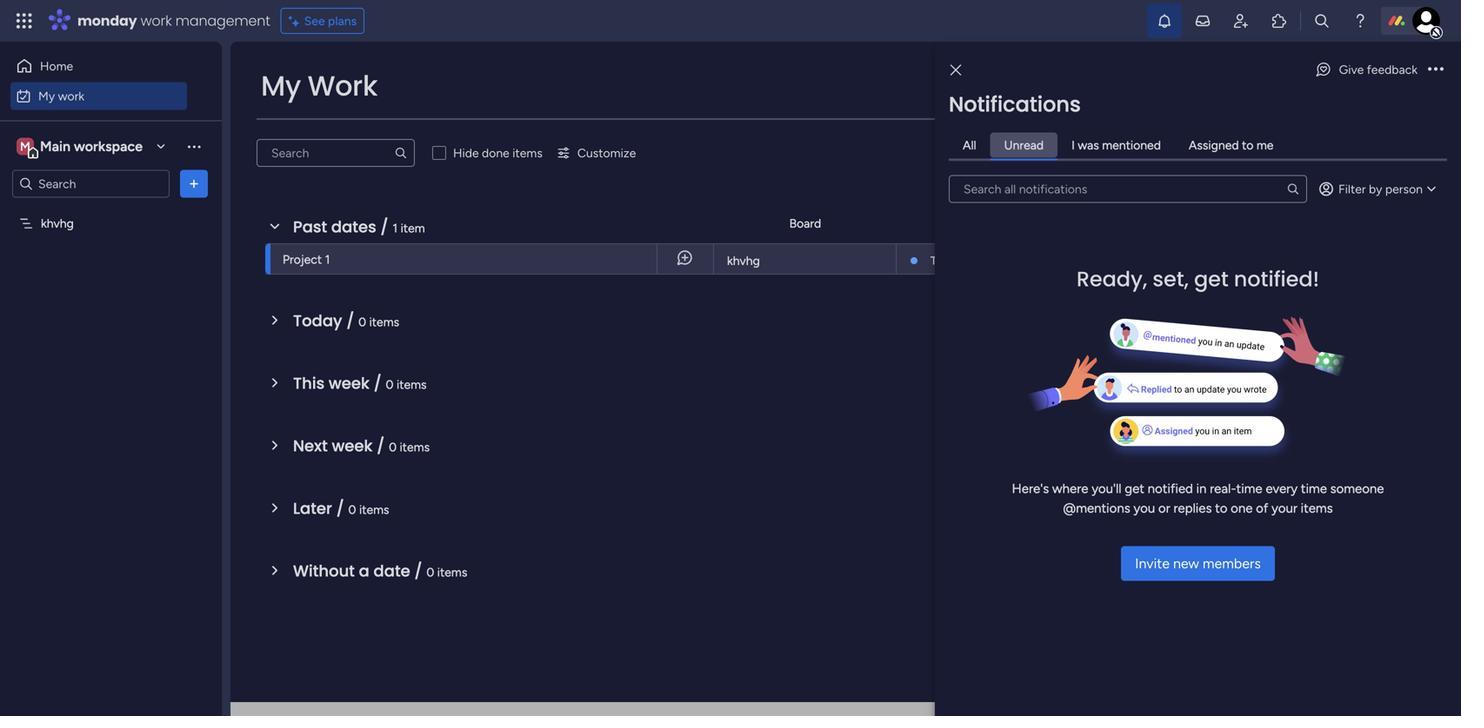 Task type: locate. For each thing, give the bounding box(es) containing it.
0 horizontal spatial khvhg
[[41, 216, 74, 231]]

project 1
[[283, 252, 330, 267]]

1 horizontal spatial get
[[1195, 265, 1229, 294]]

0
[[359, 315, 366, 330], [386, 378, 394, 392], [389, 440, 397, 455], [348, 503, 356, 518], [427, 566, 434, 580]]

or
[[1159, 501, 1171, 517]]

items down this week / 0 items
[[400, 440, 430, 455]]

work right monday
[[141, 11, 172, 30]]

this for week
[[293, 373, 325, 395]]

1 horizontal spatial 1
[[393, 221, 398, 236]]

column right date
[[1171, 291, 1214, 306]]

all
[[963, 138, 977, 153]]

none search field inside main content
[[257, 139, 415, 167]]

week
[[329, 373, 370, 395], [332, 435, 373, 458]]

m
[[20, 139, 30, 154]]

0 vertical spatial this
[[931, 254, 951, 268]]

1 vertical spatial column
[[1184, 335, 1227, 349]]

/ right later
[[336, 498, 344, 520]]

this up next
[[293, 373, 325, 395]]

0 up next week / 0 items in the left of the page
[[386, 378, 394, 392]]

1 horizontal spatial this
[[931, 254, 951, 268]]

None search field
[[257, 139, 415, 167]]

was
[[1078, 138, 1100, 153]]

main content
[[231, 42, 1462, 717]]

board
[[790, 216, 822, 231]]

dates
[[331, 216, 377, 238]]

09:00
[[1227, 252, 1258, 266]]

work for monday
[[141, 11, 172, 30]]

you'll
[[1092, 482, 1122, 497]]

items right later
[[359, 503, 389, 518]]

filter
[[1339, 182, 1367, 197]]

@mentions
[[1064, 501, 1131, 517]]

done
[[482, 146, 510, 161]]

0 vertical spatial 1
[[393, 221, 398, 236]]

monday work management
[[77, 11, 270, 30]]

gary orlando image
[[1413, 7, 1441, 35]]

0 horizontal spatial time
[[1237, 482, 1263, 497]]

choose
[[1132, 125, 1174, 140]]

time right every
[[1301, 482, 1328, 497]]

2 horizontal spatial to
[[1407, 125, 1419, 140]]

to left me
[[1242, 138, 1254, 153]]

choose the boards, columns and people you'd like to see
[[1132, 125, 1441, 140]]

1 horizontal spatial work
[[141, 11, 172, 30]]

0 vertical spatial khvhg
[[41, 216, 74, 231]]

help image
[[1352, 12, 1369, 30]]

khvhg
[[41, 216, 74, 231], [727, 254, 760, 268]]

time up one
[[1237, 482, 1263, 497]]

workspace
[[74, 138, 143, 155]]

0 horizontal spatial work
[[58, 89, 84, 104]]

1 horizontal spatial my
[[261, 67, 301, 105]]

0 vertical spatial column
[[1171, 291, 1214, 306]]

main
[[40, 138, 71, 155]]

column
[[1171, 291, 1214, 306], [1184, 335, 1227, 349]]

real-
[[1210, 482, 1237, 497]]

0 right later
[[348, 503, 356, 518]]

nov
[[1187, 252, 1208, 266]]

notifications image
[[1156, 12, 1174, 30]]

my
[[261, 67, 301, 105], [38, 89, 55, 104]]

this left month
[[931, 254, 951, 268]]

here's where you'll get notified in real-time every time someone @mentions you or replies to one of your items
[[1012, 482, 1385, 517]]

0 vertical spatial work
[[141, 11, 172, 30]]

to inside here's where you'll get notified in real-time every time someone @mentions you or replies to one of your items
[[1216, 501, 1228, 517]]

items up next week / 0 items in the left of the page
[[397, 378, 427, 392]]

later / 0 items
[[293, 498, 389, 520]]

in
[[1197, 482, 1207, 497]]

0 inside today / 0 items
[[359, 315, 366, 330]]

feedback
[[1367, 62, 1418, 77]]

my work button
[[10, 82, 187, 110]]

0 horizontal spatial get
[[1125, 482, 1145, 497]]

/
[[381, 216, 389, 238], [346, 310, 355, 332], [374, 373, 382, 395], [377, 435, 385, 458], [336, 498, 344, 520], [415, 561, 423, 583]]

my left work
[[261, 67, 301, 105]]

dialog containing notifications
[[935, 42, 1462, 717]]

by
[[1370, 182, 1383, 197]]

1 horizontal spatial khvhg
[[727, 254, 760, 268]]

work inside button
[[58, 89, 84, 104]]

1 vertical spatial get
[[1125, 482, 1145, 497]]

invite members image
[[1233, 12, 1250, 30]]

0 right date
[[427, 566, 434, 580]]

Search in workspace field
[[37, 174, 145, 194]]

to
[[1407, 125, 1419, 140], [1242, 138, 1254, 153], [1216, 501, 1228, 517]]

date column
[[1142, 291, 1214, 306]]

0 horizontal spatial 1
[[325, 252, 330, 267]]

plans
[[328, 13, 357, 28]]

0 horizontal spatial my
[[38, 89, 55, 104]]

work down home
[[58, 89, 84, 104]]

items up this week / 0 items
[[369, 315, 399, 330]]

0 horizontal spatial this
[[293, 373, 325, 395]]

1 time from the left
[[1237, 482, 1263, 497]]

column right priority
[[1184, 335, 1227, 349]]

my for my work
[[261, 67, 301, 105]]

0 down this week / 0 items
[[389, 440, 397, 455]]

where
[[1053, 482, 1089, 497]]

1 horizontal spatial time
[[1301, 482, 1328, 497]]

mentioned
[[1103, 138, 1161, 153]]

past dates / 1 item
[[293, 216, 425, 238]]

items inside this week / 0 items
[[397, 378, 427, 392]]

0 inside without a date / 0 items
[[427, 566, 434, 580]]

0 horizontal spatial to
[[1216, 501, 1228, 517]]

workspace options image
[[185, 138, 203, 155]]

week right next
[[332, 435, 373, 458]]

this month
[[931, 254, 987, 268]]

without
[[293, 561, 355, 583]]

your
[[1272, 501, 1298, 517]]

get inside here's where you'll get notified in real-time every time someone @mentions you or replies to one of your items
[[1125, 482, 1145, 497]]

of
[[1256, 501, 1269, 517]]

assigned
[[1189, 138, 1239, 153]]

this
[[931, 254, 951, 268], [293, 373, 325, 395]]

this week / 0 items
[[293, 373, 427, 395]]

khvhg inside main content
[[727, 254, 760, 268]]

khvhg inside list box
[[41, 216, 74, 231]]

week down today / 0 items
[[329, 373, 370, 395]]

search image
[[1287, 182, 1301, 196]]

items
[[513, 146, 543, 161], [369, 315, 399, 330], [397, 378, 427, 392], [400, 440, 430, 455], [1301, 501, 1334, 517], [359, 503, 389, 518], [437, 566, 468, 580]]

items right date
[[437, 566, 468, 580]]

invite new members
[[1136, 556, 1261, 573]]

0 right 'today'
[[359, 315, 366, 330]]

see plans
[[304, 13, 357, 28]]

/ down this week / 0 items
[[377, 435, 385, 458]]

my down home
[[38, 89, 55, 104]]

dialog
[[935, 42, 1462, 717]]

priority
[[1142, 335, 1181, 349]]

someone
[[1331, 482, 1385, 497]]

1 vertical spatial week
[[332, 435, 373, 458]]

work
[[141, 11, 172, 30], [58, 89, 84, 104]]

1 left 'item'
[[393, 221, 398, 236]]

1 right project
[[325, 252, 330, 267]]

0 vertical spatial week
[[329, 373, 370, 395]]

items right your
[[1301, 501, 1334, 517]]

1 vertical spatial work
[[58, 89, 84, 104]]

items inside without a date / 0 items
[[437, 566, 468, 580]]

nov 15, 09:00 am
[[1187, 252, 1278, 266]]

items inside here's where you'll get notified in real-time every time someone @mentions you or replies to one of your items
[[1301, 501, 1334, 517]]

to down real-
[[1216, 501, 1228, 517]]

to right like
[[1407, 125, 1419, 140]]

to inside main content
[[1407, 125, 1419, 140]]

assigned to me
[[1189, 138, 1274, 153]]

hide
[[453, 146, 479, 161]]

a
[[359, 561, 370, 583]]

1 vertical spatial khvhg
[[727, 254, 760, 268]]

my inside button
[[38, 89, 55, 104]]

1 vertical spatial this
[[293, 373, 325, 395]]

boards
[[1142, 204, 1180, 219]]

week for this
[[329, 373, 370, 395]]

time
[[1237, 482, 1263, 497], [1301, 482, 1328, 497]]

None search field
[[949, 175, 1308, 203]]

column for date column
[[1171, 291, 1214, 306]]

ready,
[[1077, 265, 1148, 294]]

option
[[0, 208, 222, 211]]

invite new members button
[[1122, 547, 1275, 582]]

home button
[[10, 52, 187, 80]]



Task type: describe. For each thing, give the bounding box(es) containing it.
0 vertical spatial get
[[1195, 265, 1229, 294]]

i
[[1072, 138, 1075, 153]]

filter by person
[[1339, 182, 1423, 197]]

work
[[308, 67, 378, 105]]

week for next
[[332, 435, 373, 458]]

Filter dashboard by text search field
[[257, 139, 415, 167]]

1 vertical spatial 1
[[325, 252, 330, 267]]

khvhg link
[[725, 244, 886, 276]]

members
[[1203, 556, 1261, 573]]

workspace image
[[17, 137, 34, 156]]

home
[[40, 59, 73, 74]]

next
[[293, 435, 328, 458]]

people
[[1313, 125, 1351, 140]]

this for month
[[931, 254, 951, 268]]

today
[[293, 310, 342, 332]]

/ right 'today'
[[346, 310, 355, 332]]

give
[[1340, 62, 1364, 77]]

select product image
[[16, 12, 33, 30]]

unread
[[1005, 138, 1044, 153]]

without a date / 0 items
[[293, 561, 468, 583]]

date
[[374, 561, 410, 583]]

customize
[[578, 146, 636, 161]]

main content containing past dates /
[[231, 42, 1462, 717]]

priority column
[[1142, 335, 1227, 349]]

give feedback
[[1340, 62, 1418, 77]]

15,
[[1211, 252, 1224, 266]]

new
[[1174, 556, 1200, 573]]

2 time from the left
[[1301, 482, 1328, 497]]

items inside next week / 0 items
[[400, 440, 430, 455]]

you
[[1134, 501, 1156, 517]]

and
[[1290, 125, 1310, 140]]

0 inside 'later / 0 items'
[[348, 503, 356, 518]]

ready, set, get notified!
[[1077, 265, 1320, 294]]

items inside today / 0 items
[[369, 315, 399, 330]]

notified
[[1148, 482, 1194, 497]]

columns
[[1241, 125, 1287, 140]]

items right the done
[[513, 146, 543, 161]]

/ up next week / 0 items in the left of the page
[[374, 373, 382, 395]]

1 inside past dates / 1 item
[[393, 221, 398, 236]]

0 inside next week / 0 items
[[389, 440, 397, 455]]

column for priority column
[[1184, 335, 1227, 349]]

next week / 0 items
[[293, 435, 430, 458]]

hide done items
[[453, 146, 543, 161]]

me
[[1257, 138, 1274, 153]]

my for my work
[[38, 89, 55, 104]]

like
[[1386, 125, 1404, 140]]

replies
[[1174, 501, 1212, 517]]

you'd
[[1354, 125, 1383, 140]]

customize button
[[550, 139, 643, 167]]

0 inside this week / 0 items
[[386, 378, 394, 392]]

search everything image
[[1314, 12, 1331, 30]]

Search all notifications search field
[[949, 175, 1308, 203]]

apps image
[[1271, 12, 1289, 30]]

my work
[[261, 67, 378, 105]]

here's
[[1012, 482, 1049, 497]]

past
[[293, 216, 327, 238]]

every
[[1266, 482, 1298, 497]]

see
[[1422, 125, 1441, 140]]

invite
[[1136, 556, 1170, 573]]

options image
[[1429, 64, 1444, 76]]

my work
[[38, 89, 84, 104]]

/ left 'item'
[[381, 216, 389, 238]]

notified!
[[1234, 265, 1320, 294]]

search image
[[394, 146, 408, 160]]

project
[[283, 252, 322, 267]]

person
[[1386, 182, 1423, 197]]

1 horizontal spatial to
[[1242, 138, 1254, 153]]

/ right date
[[415, 561, 423, 583]]

items inside 'later / 0 items'
[[359, 503, 389, 518]]

give feedback button
[[1308, 56, 1425, 84]]

notifications
[[949, 90, 1081, 119]]

one
[[1231, 501, 1253, 517]]

monday
[[77, 11, 137, 30]]

people
[[1142, 161, 1180, 175]]

work for my
[[58, 89, 84, 104]]

options image
[[185, 175, 203, 193]]

see plans button
[[281, 8, 365, 34]]

am
[[1261, 252, 1278, 266]]

filter by person button
[[1311, 175, 1448, 203]]

month
[[954, 254, 987, 268]]

i was mentioned
[[1072, 138, 1161, 153]]

date
[[1142, 291, 1168, 306]]

management
[[176, 11, 270, 30]]

main workspace
[[40, 138, 143, 155]]

see
[[304, 13, 325, 28]]

the
[[1177, 125, 1195, 140]]

khvhg list box
[[0, 205, 222, 473]]

boards,
[[1198, 125, 1238, 140]]

later
[[293, 498, 332, 520]]

inbox image
[[1195, 12, 1212, 30]]

workspace selection element
[[17, 136, 145, 159]]

today / 0 items
[[293, 310, 399, 332]]



Task type: vqa. For each thing, say whether or not it's contained in the screenshot.
the leftmost 2
no



